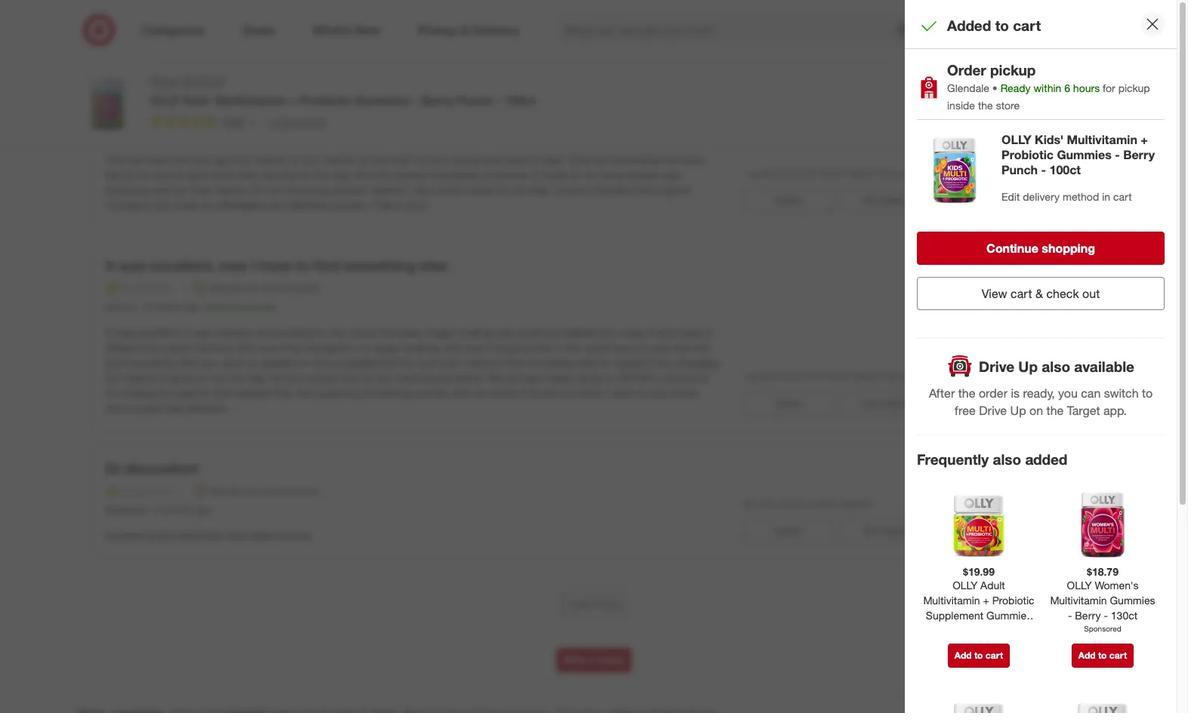 Task type: locate. For each thing, give the bounding box(es) containing it.
2 helpful from the top
[[774, 398, 803, 410]]

5
[[642, 342, 648, 355]]

1 vertical spatial probiotic
[[1002, 148, 1054, 163]]

sensitivity
[[130, 357, 177, 370]]

day. inside it was excellent. it was vitamins and probiotics. son loved the taste. sugar coating was small but helped him enjoy it and made it distinct from adult vitamins. but now they changed it, no sugar coating. not sure if anyone else in the world has a 5 year old with food sensitivity that you were so grateful to find a supplement for, and now i need to find something else to replace it bc changing his vitamin is going to ruin his day. he isnt autistic but he isnt nuerotypical either. would have made sense to offer a choice of no coating for parents that needed that, but replacing something entirely with no notice (i found out when i went to buy more) was a super bad decision.
[[248, 372, 267, 385]]

add to cart button down sponsored
[[1072, 644, 1134, 668]]

and
[[151, 184, 169, 197], [559, 184, 577, 197], [267, 199, 284, 212], [257, 327, 274, 339], [656, 327, 674, 339], [417, 357, 435, 370], [228, 530, 246, 543]]

0 vertical spatial kids'
[[183, 93, 212, 108]]

2 horizontal spatial else
[[579, 357, 598, 370]]

the up free on the right
[[959, 386, 976, 402]]

gummies inside shop all olly olly kids' multivitamin + probiotic gummies - berry punch - 100ct
[[355, 93, 410, 108]]

1 horizontal spatial berry
[[1075, 610, 1101, 623]]

1 vertical spatial you?
[[900, 371, 919, 382]]

have inside it was excellent. it was vitamins and probiotics. son loved the taste. sugar coating was small but helped him enjoy it and made it distinct from adult vitamins. but now they changed it, no sugar coating. not sure if anyone else in the world has a 5 year old with food sensitivity that you were so grateful to find a supplement for, and now i need to find something else to replace it bc changing his vitamin is going to ruin his day. he isnt autistic but he isnt nuerotypical either. would have made sense to offer a choice of no coating for parents that needed that, but replacing something entirely with no notice (i found out when i went to buy more) was a super bad decision.
[[521, 372, 543, 385]]

has inside it was excellent. it was vitamins and probiotics. son loved the taste. sugar coating was small but helped him enjoy it and made it distinct from adult vitamins. but now they changed it, no sugar coating. not sure if anyone else in the world has a 5 year old with food sensitivity that you were so grateful to find a supplement for, and now i need to find something else to replace it bc changing his vitamin is going to ruin his day. he isnt autistic but he isnt nuerotypical either. would have made sense to offer a choice of no coating for parents that needed that, but replacing something entirely with no notice (i found out when i went to buy more) was a super bad decision.
[[613, 342, 630, 355]]

1 add from the left
[[955, 650, 972, 662]]

add to cart button for olly adult multivitamin + probiotic supplement gummies - 70ct
[[948, 644, 1010, 668]]

would up verified
[[210, 282, 240, 295]]

2 add to cart button from the left
[[1072, 644, 1134, 668]]

caused severe heartburn and upset tummy
[[105, 530, 311, 543]]

punch inside olly kids' multivitamin + probiotic gummies - berry punch - 100ct
[[1002, 163, 1038, 178]]

1 vertical spatial is
[[1011, 386, 1020, 402]]

more)
[[671, 387, 698, 400]]

not for discomfort
[[243, 485, 258, 498]]

1 vertical spatial have
[[521, 372, 543, 385]]

anyone
[[496, 342, 530, 355]]

no
[[359, 342, 371, 355], [105, 387, 117, 400], [474, 387, 486, 400]]

this right guests
[[806, 371, 821, 382]]

7
[[743, 371, 748, 382]]

probiotic inside olly kids' multivitamin + probiotic gummies - berry punch - 100ct
[[1002, 148, 1054, 163]]

so left thankful
[[580, 184, 591, 197]]

1 vertical spatial 100ct
[[1050, 163, 1081, 178]]

what
[[435, 184, 458, 197]]

vitamin down sensitivity
[[122, 372, 156, 385]]

1 not helpful button from the top
[[840, 189, 930, 213]]

olly.com
[[188, 103, 227, 114]]

0 horizontal spatial is
[[159, 372, 166, 385]]

1 horizontal spatial have
[[521, 372, 543, 385]]

2 his from the left
[[232, 372, 245, 385]]

0 vertical spatial have
[[260, 257, 292, 275]]

kids' down all
[[183, 93, 212, 108]]

continue shopping button
[[917, 232, 1165, 266]]

0 horizontal spatial berry
[[422, 93, 453, 108]]

2 for mamabug
[[155, 505, 160, 516]]

correction
[[482, 169, 530, 182]]

changed
[[304, 342, 345, 355]]

1 drive from the top
[[979, 358, 1015, 375]]

coating up 'if'
[[458, 327, 493, 339]]

2 recommend from the top
[[261, 485, 318, 498]]

pickup inside for pickup inside the store
[[1119, 81, 1150, 94]]

olly inside olly kids' multivitamin + probiotic gummies - berry punch - 100ct
[[1002, 133, 1032, 148]]

multivitamin inside $18.79 olly women's multivitamin gummies - berry - 130ct sponsored
[[1051, 595, 1107, 608]]

recommend up tummy
[[261, 485, 318, 498]]

3 not helpful button from the top
[[840, 520, 930, 544]]

1 add to cart from the left
[[955, 650, 1003, 662]]

i left see
[[410, 184, 413, 197]]

you inside it was excellent. it was vitamins and probiotics. son loved the taste. sugar coating was small but helped him enjoy it and made it distinct from adult vitamins. but now they changed it, no sugar coating. not sure if anyone else in the world has a 5 year old with food sensitivity that you were so grateful to find a supplement for, and now i need to find something else to replace it bc changing his vitamin is going to ruin his day. he isnt autistic but he isnt nuerotypical either. would have made sense to offer a choice of no coating for parents that needed that, but replacing something entirely with no notice (i found out when i went to buy more) was a super bad decision.
[[201, 357, 218, 370]]

kids' inside olly kids' multivitamin + probiotic gummies - berry punch - 100ct
[[1035, 133, 1064, 148]]

2 horizontal spatial my
[[583, 169, 597, 182]]

to up went
[[607, 372, 616, 385]]

gummies inside $18.79 olly women's multivitamin gummies - berry - 130ct sponsored
[[1110, 595, 1156, 608]]

a inside this has been the only gummy vitamin or any vitamin at that that my two young kids want to take. they are reminding me every day to be sure to give them their serving for the day. and the almost immediate correction it made to my sons bowels was shocking and the main reason i'm not choosing another vitamin. i see what it does for my kids. i and so thankful that a good company has made an affordable and affective product. thank you!!
[[656, 184, 662, 197]]

2 vertical spatial months
[[162, 505, 193, 516]]

distinct
[[105, 342, 140, 355]]

young
[[451, 154, 480, 167]]

1 horizontal spatial at
[[954, 107, 962, 119]]

gi
[[105, 460, 120, 478]]

- left 130ct
[[1068, 610, 1072, 623]]

up up ready,
[[1019, 358, 1038, 375]]

1 vertical spatial not
[[243, 282, 258, 295]]

1 would not recommend from the top
[[210, 282, 318, 295]]

1 vertical spatial also
[[993, 451, 1022, 469]]

is down sensitivity
[[159, 372, 166, 385]]

multivitamin up sponsored
[[1051, 595, 1107, 608]]

day. inside this has been the only gummy vitamin or any vitamin at that that my two young kids want to take. they are reminding me every day to be sure to give them their serving for the day. and the almost immediate correction it made to my sons bowels was shocking and the main reason i'm not choosing another vitamin. i see what it does for my kids. i and so thankful that a good company has made an affordable and affective product. thank you!!
[[333, 169, 351, 182]]

2 helpful button from the top
[[743, 392, 834, 416]]

was inside this has been the only gummy vitamin or any vitamin at that that my two young kids want to take. they are reminding me every day to be sure to give them their serving for the day. and the almost immediate correction it made to my sons bowels was shocking and the main reason i'm not choosing another vitamin. i see what it does for my kids. i and so thankful that a good company has made an affordable and affective product. thank you!!
[[662, 169, 681, 182]]

-
[[170, 87, 173, 98], [413, 93, 418, 108], [496, 93, 501, 108], [1115, 148, 1120, 163], [1042, 163, 1046, 178], [138, 302, 141, 313], [149, 505, 152, 516], [1068, 610, 1072, 623], [1104, 610, 1108, 623], [965, 625, 969, 638]]

women's
[[1095, 580, 1139, 593]]

autistic
[[306, 372, 340, 385]]

helpful.
[[847, 168, 876, 179], [852, 371, 881, 382]]

- left '70ct' at right bottom
[[965, 625, 969, 638]]

this for excellent,
[[806, 371, 821, 382]]

old
[[673, 342, 688, 355]]

1 vertical spatial else
[[533, 342, 552, 355]]

day.
[[333, 169, 351, 182], [248, 372, 267, 385]]

i up the 'purchaser' at the top left
[[252, 257, 256, 275]]

1 helpful button from the top
[[743, 189, 834, 213]]

0 horizontal spatial else
[[420, 257, 447, 275]]

bc
[[660, 357, 672, 370]]

2 drive from the top
[[979, 404, 1007, 419]]

1 report review button from the top
[[1004, 194, 1080, 211]]

for
[[177, 44, 195, 61], [1103, 81, 1116, 94], [299, 169, 312, 182], [496, 184, 509, 197], [158, 387, 171, 400]]

recommend for was
[[261, 282, 318, 295]]

1 horizontal spatial day.
[[333, 169, 351, 182]]

dialog
[[905, 0, 1188, 714]]

0 horizontal spatial you
[[201, 357, 218, 370]]

0 horizontal spatial add
[[955, 650, 972, 662]]

app.
[[1104, 404, 1127, 419]]

it was excellent. it was vitamins and probiotics. son loved the taste. sugar coating was small but helped him enjoy it and made it distinct from adult vitamins. but now they changed it, no sugar coating. not sure if anyone else in the world has a 5 year old with food sensitivity that you were so grateful to find a supplement for, and now i need to find something else to replace it bc changing his vitamin is going to ruin his day. he isnt autistic but he isnt nuerotypical either. would have made sense to offer a choice of no coating for parents that needed that, but replacing something entirely with no notice (i found out when i went to buy more) was a super bad decision.
[[105, 327, 718, 415]]

with
[[691, 342, 711, 355], [451, 387, 471, 400]]

not helpful button for excellent,
[[840, 392, 930, 416]]

0 vertical spatial ago
[[216, 87, 232, 98]]

small
[[517, 327, 542, 339]]

from
[[143, 342, 165, 355]]

1 vertical spatial at
[[359, 154, 368, 167]]

were
[[221, 357, 244, 370]]

2 report review from the top
[[1004, 398, 1080, 413]]

when
[[578, 387, 603, 400]]

no down either.
[[474, 387, 486, 400]]

0 horizontal spatial so
[[247, 357, 258, 370]]

2 isnt from the left
[[376, 372, 392, 385]]

1 vertical spatial months
[[151, 302, 182, 313]]

can
[[1081, 386, 1101, 402]]

found right guests
[[780, 371, 804, 382]]

shop all olly olly kids' multivitamin + probiotic gummies - berry punch - 100ct
[[150, 73, 536, 108]]

decision.
[[187, 402, 229, 415]]

helpful button down did you find this review helpful?
[[743, 520, 834, 544]]

not down serving
[[267, 184, 282, 197]]

also left added
[[993, 451, 1022, 469]]

1 vertical spatial up
[[1011, 404, 1027, 419]]

found inside it was excellent. it was vitamins and probiotics. son loved the taste. sugar coating was small but helped him enjoy it and made it distinct from adult vitamins. but now they changed it, no sugar coating. not sure if anyone else in the world has a 5 year old with food sensitivity that you were so grateful to find a supplement for, and now i need to find something else to replace it bc changing his vitamin is going to ruin his day. he isnt autistic but he isnt nuerotypical either. would have made sense to offer a choice of no coating for parents that needed that, but replacing something entirely with no notice (i found out when i went to buy more) was a super bad decision.
[[529, 387, 557, 400]]

1 not helpful from the top
[[863, 195, 907, 207]]

2 vertical spatial 2
[[155, 505, 160, 516]]

2 left all
[[176, 87, 181, 98]]

drive inside after the order is ready, you can switch to free drive up on the target app.
[[979, 404, 1007, 419]]

glendale • ready within 6 hours
[[947, 81, 1103, 94]]

this left helpful?
[[794, 499, 809, 510]]

see
[[415, 184, 432, 197]]

2 vertical spatial report
[[1004, 525, 1042, 540]]

pickup for for pickup inside the store
[[1119, 81, 1150, 94]]

ago left verified
[[184, 302, 199, 313]]

probiotic up questions
[[300, 93, 352, 108]]

have up (i
[[521, 372, 543, 385]]

ready
[[1001, 81, 1031, 94]]

What can we help you find? suggestions appear below search field
[[556, 14, 924, 47]]

sugar
[[427, 327, 455, 339]]

or
[[290, 154, 300, 167]]

an
[[202, 199, 213, 212]]

punch up young
[[457, 93, 493, 108]]

1 vertical spatial report review button
[[1004, 397, 1080, 414]]

1 horizontal spatial isnt
[[376, 372, 392, 385]]

0 vertical spatial coating
[[458, 327, 493, 339]]

70ct
[[972, 625, 993, 638]]

gummies inside olly kids' multivitamin + probiotic gummies - berry punch - 100ct
[[1057, 148, 1112, 163]]

report review for life
[[1004, 194, 1080, 210]]

was down me
[[662, 169, 681, 182]]

enjoy
[[619, 327, 644, 339]]

not helpful down 1 guest found this review helpful. did you?
[[863, 195, 907, 207]]

2 horizontal spatial no
[[474, 387, 486, 400]]

0 vertical spatial found
[[776, 168, 799, 179]]

2 vertical spatial would
[[210, 485, 240, 498]]

0 vertical spatial up
[[1019, 358, 1038, 375]]

that up going
[[180, 357, 198, 370]]

report down drive up also available
[[1004, 398, 1042, 413]]

sons
[[600, 169, 623, 182]]

day. up needed
[[248, 372, 267, 385]]

1 vertical spatial punch
[[1002, 163, 1038, 178]]

has right company
[[152, 199, 169, 212]]

found right guest
[[776, 168, 799, 179]]

shopping
[[1042, 241, 1096, 256]]

also
[[1042, 358, 1071, 375], [993, 451, 1022, 469]]

add to cart button down '70ct' at right bottom
[[948, 644, 1010, 668]]

helpful. for customer for life
[[847, 168, 876, 179]]

100ct inside olly kids' multivitamin + probiotic gummies - berry punch - 100ct
[[1050, 163, 1081, 178]]

0 horizontal spatial punch
[[457, 93, 493, 108]]

1 vertical spatial found
[[780, 371, 804, 382]]

0 vertical spatial helpful button
[[743, 189, 834, 213]]

it right the 'what'
[[461, 184, 467, 197]]

2 horizontal spatial 2
[[176, 87, 181, 98]]

replace
[[613, 357, 648, 370]]

2 not helpful button from the top
[[840, 392, 930, 416]]

1 add to cart button from the left
[[948, 644, 1010, 668]]

so
[[580, 184, 591, 197], [247, 357, 258, 370]]

2 would not recommend from the top
[[210, 485, 318, 498]]

i right kids.
[[554, 184, 556, 197]]

0 horizontal spatial with
[[451, 387, 471, 400]]

cart left &
[[1011, 287, 1032, 302]]

helpful button down guest
[[743, 189, 834, 213]]

after the order is ready, you can switch to free drive up on the target app.
[[929, 386, 1153, 419]]

the up vitamin.
[[376, 169, 391, 182]]

report for life
[[1004, 194, 1042, 210]]

supplement
[[926, 610, 984, 623]]

0 vertical spatial helpful
[[774, 195, 803, 207]]

you? for it was excellent, now i have to find something else
[[900, 371, 919, 382]]

1 vertical spatial helpful.
[[852, 371, 881, 382]]

2 helpful from the top
[[880, 398, 907, 410]]

not helpful for excellent,
[[863, 398, 907, 410]]

2 report from the top
[[1004, 398, 1042, 413]]

did
[[879, 168, 893, 179], [883, 371, 897, 382], [743, 499, 757, 510]]

so inside it was excellent. it was vitamins and probiotics. son loved the taste. sugar coating was small but helped him enjoy it and made it distinct from adult vitamins. but now they changed it, no sugar coating. not sure if anyone else in the world has a 5 year old with food sensitivity that you were so grateful to find a supplement for, and now i need to find something else to replace it bc changing his vitamin is going to ruin his day. he isnt autistic but he isnt nuerotypical either. would have made sense to offer a choice of no coating for parents that needed that, but replacing something entirely with no notice (i found out when i went to buy more) was a super bad decision.
[[247, 357, 258, 370]]

1 horizontal spatial add to cart
[[1079, 650, 1127, 662]]

is inside it was excellent. it was vitamins and probiotics. son loved the taste. sugar coating was small but helped him enjoy it and made it distinct from adult vitamins. but now they changed it, no sugar coating. not sure if anyone else in the world has a 5 year old with food sensitivity that you were so grateful to find a supplement for, and now i need to find something else to replace it bc changing his vitamin is going to ruin his day. he isnt autistic but he isnt nuerotypical either. would have made sense to offer a choice of no coating for parents that needed that, but replacing something entirely with no notice (i found out when i went to buy more) was a super bad decision.
[[159, 372, 166, 385]]

2 vertical spatial now
[[438, 357, 458, 370]]

helpful button for excellent,
[[743, 392, 834, 416]]

1 helpful from the top
[[774, 195, 803, 207]]

1 recommend from the top
[[261, 282, 318, 295]]

view cart & check out
[[982, 287, 1100, 302]]

0 vertical spatial berry
[[422, 93, 453, 108]]

0 vertical spatial report review button
[[1004, 194, 1080, 211]]

kids' inside shop all olly olly kids' multivitamin + probiotic gummies - berry punch - 100ct
[[183, 93, 212, 108]]

not helpful left after
[[863, 398, 907, 410]]

- up almost
[[413, 93, 418, 108]]

$18.79 olly women's multivitamin gummies - berry - 130ct sponsored
[[1051, 566, 1156, 634]]

0 horizontal spatial but
[[297, 387, 312, 400]]

tummy
[[279, 530, 311, 543]]

2 not helpful from the top
[[863, 398, 907, 410]]

i
[[410, 184, 413, 197], [554, 184, 556, 197], [252, 257, 256, 275], [461, 357, 463, 370], [606, 387, 609, 400]]

0 vertical spatial with
[[691, 342, 711, 355]]

it up distinct
[[105, 327, 111, 339]]

every
[[680, 154, 706, 167]]

nuerotypical
[[395, 372, 454, 385]]

helpful?
[[840, 499, 872, 510]]

ago up olly.com
[[216, 87, 232, 98]]

happy mommy - 2 months ago
[[105, 87, 232, 98]]

0 vertical spatial would not recommend
[[210, 282, 318, 295]]

0 horizontal spatial my
[[413, 154, 428, 167]]

not for customer for life
[[863, 195, 878, 207]]

for right the hours
[[1103, 81, 1116, 94]]

3 report review from the top
[[1004, 525, 1080, 540]]

0 vertical spatial is
[[159, 372, 166, 385]]

+
[[289, 93, 297, 108], [1141, 133, 1148, 148], [983, 595, 990, 608]]

6
[[1065, 81, 1071, 94]]

made
[[541, 169, 568, 182], [172, 199, 199, 212], [677, 327, 704, 339], [546, 372, 573, 385]]

would not recommend for discomfort
[[210, 485, 318, 498]]

2 vertical spatial else
[[579, 357, 598, 370]]

1 helpful from the top
[[880, 195, 907, 207]]

0 vertical spatial would
[[210, 282, 240, 295]]

probiotic inside shop all olly olly kids' multivitamin + probiotic gummies - berry punch - 100ct
[[300, 93, 352, 108]]

he
[[270, 372, 283, 385]]

- up kids
[[496, 93, 501, 108]]

on down "happy mommy - 2 months ago"
[[175, 103, 185, 114]]

0 vertical spatial drive
[[979, 358, 1015, 375]]

to right need
[[493, 357, 503, 370]]

not for gi discomfort
[[863, 526, 878, 537]]

recommend down the it was excellent, now i have to find something else
[[261, 282, 318, 295]]

would not recommend for was
[[210, 282, 318, 295]]

a left good
[[656, 184, 662, 197]]

this
[[105, 154, 125, 167]]

1 vertical spatial berry
[[1124, 148, 1155, 163]]

berry inside shop all olly olly kids' multivitamin + probiotic gummies - berry punch - 100ct
[[422, 93, 453, 108]]

switch
[[1104, 386, 1139, 402]]

2 report review button from the top
[[1004, 397, 1080, 414]]

at inside this has been the only gummy vitamin or any vitamin at that that my two young kids want to take. they are reminding me every day to be sure to give them their serving for the day. and the almost immediate correction it made to my sons bowels was shocking and the main reason i'm not choosing another vitamin. i see what it does for my kids. i and so thankful that a good company has made an affordable and affective product. thank you!!
[[359, 154, 368, 167]]

2 for edwina
[[144, 302, 149, 313]]

2 vertical spatial berry
[[1075, 610, 1101, 623]]

1 vertical spatial out
[[560, 387, 575, 400]]

2 add to cart from the left
[[1079, 650, 1127, 662]]

pickup right the hours
[[1119, 81, 1150, 94]]

0 horizontal spatial now
[[219, 257, 248, 275]]

would up notice
[[488, 372, 518, 385]]

to down world
[[601, 357, 610, 370]]

vitamins
[[215, 327, 254, 339]]

his
[[105, 372, 119, 385], [232, 372, 245, 385]]

1 horizontal spatial kids'
[[1035, 133, 1064, 148]]

0 vertical spatial in
[[1102, 191, 1111, 204]]

gummies inside $19.99 olly adult multivitamin + probiotic supplement gummies - 70ct
[[987, 610, 1032, 623]]

report for excellent,
[[1004, 398, 1042, 413]]

1 vertical spatial did
[[883, 371, 897, 382]]

for pickup inside the store
[[947, 81, 1150, 112]]

0 vertical spatial 100ct
[[505, 93, 536, 108]]

2 vertical spatial not helpful button
[[840, 520, 930, 544]]

glendale down order
[[947, 81, 990, 94]]

1 horizontal spatial my
[[512, 184, 526, 197]]

1 vertical spatial would not recommend
[[210, 485, 318, 498]]

2 vertical spatial found
[[529, 387, 557, 400]]

either.
[[457, 372, 485, 385]]

100ct up edit delivery method in cart at the right top
[[1050, 163, 1081, 178]]

2 vertical spatial helpful
[[774, 526, 803, 537]]

day
[[105, 169, 123, 182]]

but
[[545, 327, 560, 339], [343, 372, 358, 385], [297, 387, 312, 400]]

report review up continue shopping button
[[1004, 194, 1080, 210]]

would for was
[[210, 282, 240, 295]]

not inside it was excellent. it was vitamins and probiotics. son loved the taste. sugar coating was small but helped him enjoy it and made it distinct from adult vitamins. but now they changed it, no sugar coating. not sure if anyone else in the world has a 5 year old with food sensitivity that you were so grateful to find a supplement for, and now i need to find something else to replace it bc changing his vitamin is going to ruin his day. he isnt autistic but he isnt nuerotypical either. would have made sense to offer a choice of no coating for parents that needed that, but replacing something entirely with no notice (i found out when i went to buy more) was a super bad decision.
[[444, 342, 461, 355]]

ruin
[[211, 372, 229, 385]]

report review button up continue shopping button
[[1004, 194, 1080, 211]]

months up olly.com
[[183, 87, 214, 98]]

1 vertical spatial so
[[247, 357, 258, 370]]

add to cart down '70ct' at right bottom
[[955, 650, 1003, 662]]

severe
[[145, 530, 176, 543]]

0 vertical spatial you?
[[895, 168, 915, 179]]

on inside after the order is ready, you can switch to free drive up on the target app.
[[1030, 404, 1044, 419]]

drive down order
[[979, 404, 1007, 419]]

did for customer for life
[[879, 168, 893, 179]]

1 vertical spatial helpful button
[[743, 392, 834, 416]]

1 vertical spatial kids'
[[1035, 133, 1064, 148]]

report up adult
[[1004, 525, 1042, 540]]

2 vertical spatial helpful button
[[743, 520, 834, 544]]

months up severe
[[162, 505, 193, 516]]

1 vertical spatial now
[[258, 342, 278, 355]]

cart down '70ct' at right bottom
[[986, 650, 1003, 662]]

helpful. for it was excellent, now i have to find something else
[[852, 371, 881, 382]]

serving
[[262, 169, 296, 182]]

add to cart for olly adult multivitamin + probiotic supplement gummies - 70ct
[[955, 650, 1003, 662]]

bowels
[[626, 169, 659, 182]]

this right guest
[[802, 168, 816, 179]]

2 add from the left
[[1079, 650, 1096, 662]]

are
[[594, 154, 609, 167]]

sure up need
[[464, 342, 484, 355]]

0 horizontal spatial kids'
[[183, 93, 212, 108]]

frequently also added
[[917, 451, 1068, 469]]

find down anyone
[[506, 357, 523, 370]]

2 right edwina
[[144, 302, 149, 313]]

100ct inside shop all olly olly kids' multivitamin + probiotic gummies - berry punch - 100ct
[[505, 93, 536, 108]]

3 helpful from the top
[[774, 526, 803, 537]]

something down the small
[[526, 357, 576, 370]]

2 vertical spatial report review button
[[1004, 524, 1080, 542]]

drive up order
[[979, 358, 1015, 375]]

months
[[183, 87, 214, 98], [151, 302, 182, 313], [162, 505, 193, 516]]

world
[[584, 342, 610, 355]]

my down the they
[[583, 169, 597, 182]]

$18.89
[[985, 88, 1017, 101]]

helpful for life
[[880, 195, 907, 207]]

that up and
[[371, 154, 389, 167]]

1 report review from the top
[[1004, 194, 1080, 210]]

pickup up the ready at the right top of page
[[991, 61, 1036, 79]]

more
[[599, 599, 620, 610]]

else up sense
[[579, 357, 598, 370]]

posted
[[144, 103, 172, 114]]

found for customer for life
[[776, 168, 799, 179]]

now up either.
[[438, 357, 458, 370]]

1 report from the top
[[1004, 194, 1042, 210]]

1 vertical spatial ago
[[184, 302, 199, 313]]

punch
[[457, 93, 493, 108], [1002, 163, 1038, 178]]

1 horizontal spatial in
[[1102, 191, 1111, 204]]

0 vertical spatial but
[[545, 327, 560, 339]]

2 horizontal spatial vitamin
[[322, 154, 356, 167]]

for inside for pickup inside the store
[[1103, 81, 1116, 94]]

was up anyone
[[496, 327, 514, 339]]

2 vertical spatial you
[[759, 499, 774, 510]]

is
[[159, 372, 166, 385], [1011, 386, 1020, 402]]

ago for mamabug - 2 months ago
[[195, 505, 211, 516]]

0 horizontal spatial vitamin
[[122, 372, 156, 385]]

coating up super
[[120, 387, 155, 400]]

1 horizontal spatial is
[[1011, 386, 1020, 402]]



Task type: describe. For each thing, give the bounding box(es) containing it.
reminding
[[612, 154, 659, 167]]

reason
[[216, 184, 248, 197]]

did for it was excellent, now i have to find something else
[[883, 371, 897, 382]]

1 vertical spatial something
[[526, 357, 576, 370]]

&
[[1036, 287, 1043, 302]]

made left sense
[[546, 372, 573, 385]]

to down sponsored
[[1098, 650, 1107, 662]]

cart right method
[[1114, 191, 1132, 204]]

upset
[[249, 530, 276, 543]]

kids.
[[529, 184, 551, 197]]

0 vertical spatial something
[[344, 257, 416, 275]]

give
[[189, 169, 208, 182]]

and down serving
[[267, 199, 284, 212]]

you!!
[[405, 199, 427, 212]]

$19.99 olly adult multivitamin + probiotic supplement gummies - 70ct
[[924, 566, 1035, 638]]

supplement
[[341, 357, 397, 370]]

2 vertical spatial this
[[794, 499, 809, 510]]

olly adult multivitamin + probiotic supplement gummies - 70ct image
[[941, 487, 1017, 563]]

that down bowels
[[635, 184, 653, 197]]

report review button for life
[[1004, 194, 1080, 211]]

delivery
[[1023, 191, 1060, 204]]

0 horizontal spatial have
[[260, 257, 292, 275]]

for,
[[400, 357, 414, 370]]

- right mamabug
[[149, 505, 152, 516]]

you inside after the order is ready, you can switch to free drive up on the target app.
[[1059, 386, 1078, 402]]

add to cart for olly women's multivitamin gummies - berry - 130ct
[[1079, 650, 1127, 662]]

1 horizontal spatial vitamin
[[253, 154, 287, 167]]

1 his from the left
[[105, 372, 119, 385]]

that down the ruin
[[213, 387, 231, 400]]

to left be on the left top
[[125, 169, 135, 182]]

for inside it was excellent. it was vitamins and probiotics. son loved the taste. sugar coating was small but helped him enjoy it and made it distinct from adult vitamins. but now they changed it, no sugar coating. not sure if anyone else in the world has a 5 year old with food sensitivity that you were so grateful to find a supplement for, and now i need to find something else to replace it bc changing his vitamin is going to ruin his day. he isnt autistic but he isnt nuerotypical either. would have made sense to offer a choice of no coating for parents that needed that, but replacing something entirely with no notice (i found out when i went to buy more) was a super bad decision.
[[158, 387, 171, 400]]

is inside after the order is ready, you can switch to free drive up on the target app.
[[1011, 386, 1020, 402]]

purchaser
[[237, 302, 277, 313]]

gummy
[[215, 154, 250, 167]]

it for it was excellent, now i have to find something else
[[105, 257, 115, 275]]

sure inside it was excellent. it was vitamins and probiotics. son loved the taste. sugar coating was small but helped him enjoy it and made it distinct from adult vitamins. but now they changed it, no sugar coating. not sure if anyone else in the world has a 5 year old with food sensitivity that you were so grateful to find a supplement for, and now i need to find something else to replace it bc changing his vitamin is going to ruin his day. he isnt autistic but he isnt nuerotypical either. would have made sense to offer a choice of no coating for parents that needed that, but replacing something entirely with no notice (i found out when i went to buy more) was a super bad decision.
[[464, 342, 484, 355]]

add to cart button for olly women's multivitamin gummies - berry - 130ct
[[1072, 644, 1134, 668]]

0 horizontal spatial on
[[175, 103, 185, 114]]

almost
[[394, 169, 426, 182]]

0 vertical spatial 2
[[176, 87, 181, 98]]

write a review button
[[557, 649, 631, 673]]

me
[[662, 154, 677, 167]]

add for olly women's multivitamin gummies - berry - 130ct
[[1079, 650, 1096, 662]]

offer
[[619, 372, 653, 385]]

review left helpful?
[[811, 499, 837, 510]]

and left upset
[[228, 530, 246, 543]]

the left main
[[172, 184, 187, 197]]

the inside for pickup inside the store
[[978, 99, 993, 112]]

helped
[[563, 327, 596, 339]]

add for olly adult multivitamin + probiotic supplement gummies - 70ct
[[955, 650, 972, 662]]

mamabug
[[105, 505, 146, 516]]

a inside button
[[589, 655, 594, 666]]

affordable
[[216, 199, 264, 212]]

load 8 more
[[569, 599, 620, 610]]

would for discomfort
[[210, 485, 240, 498]]

was up vitamins.
[[193, 327, 212, 339]]

berry inside $18.79 olly women's multivitamin gummies - berry - 130ct sponsored
[[1075, 610, 1101, 623]]

dialog containing added to cart
[[905, 0, 1188, 714]]

3 report from the top
[[1004, 525, 1042, 540]]

it was excellent, now i have to find something else
[[105, 257, 447, 275]]

did you find this review helpful?
[[743, 499, 872, 510]]

this for life
[[802, 168, 816, 179]]

and down been
[[151, 184, 169, 197]]

olly women's multivitamin gummies - berry - 90ct image
[[941, 696, 1017, 714]]

search
[[913, 24, 949, 39]]

months for edwina
[[151, 302, 182, 313]]

1 horizontal spatial now
[[258, 342, 278, 355]]

to down affective
[[296, 257, 310, 275]]

the down any
[[315, 169, 330, 182]]

mamabug - 2 months ago
[[105, 505, 211, 516]]

olly down the shop at the left top
[[150, 93, 180, 108]]

•
[[993, 81, 998, 94]]

for down correction
[[496, 184, 509, 197]]

review right guests
[[823, 371, 849, 382]]

punch inside shop all olly olly kids' multivitamin + probiotic gummies - berry punch - 100ct
[[457, 93, 493, 108]]

3 report review button from the top
[[1004, 524, 1080, 542]]

0 horizontal spatial no
[[105, 387, 117, 400]]

multivitamin inside shop all olly olly kids' multivitamin + probiotic gummies - berry punch - 100ct
[[215, 93, 286, 108]]

i'm
[[251, 184, 264, 197]]

it left 'bc'
[[651, 357, 657, 370]]

helpful for excellent,
[[880, 398, 907, 410]]

continue
[[987, 241, 1039, 256]]

choosing
[[285, 184, 328, 197]]

1 horizontal spatial no
[[359, 342, 371, 355]]

the down helped
[[566, 342, 581, 355]]

made up the old
[[677, 327, 704, 339]]

1 horizontal spatial out
[[1083, 287, 1100, 302]]

olly inside $18.79 olly women's multivitamin gummies - berry - 130ct sponsored
[[1067, 580, 1092, 593]]

i left went
[[606, 387, 609, 400]]

and up the year
[[656, 327, 674, 339]]

thank
[[373, 199, 402, 212]]

order
[[947, 61, 987, 79]]

the down ready,
[[1047, 404, 1064, 419]]

not inside this has been the only gummy vitamin or any vitamin at that that my two young kids want to take. they are reminding me every day to be sure to give them their serving for the day. and the almost immediate correction it made to my sons bowels was shocking and the main reason i'm not choosing another vitamin. i see what it does for my kids. i and so thankful that a good company has made an affordable and affective product. thank you!!
[[267, 184, 282, 197]]

3 helpful from the top
[[880, 526, 907, 537]]

3 not helpful from the top
[[863, 526, 907, 537]]

find up autistic
[[312, 357, 329, 370]]

1 vertical spatial glendale
[[964, 107, 1000, 119]]

any
[[303, 154, 319, 167]]

life
[[199, 44, 220, 61]]

take.
[[543, 154, 565, 167]]

multivitamin inside olly kids' multivitamin + probiotic gummies - berry punch - 100ct
[[1067, 133, 1138, 148]]

notice
[[489, 387, 518, 400]]

son
[[330, 327, 349, 339]]

gi discomfort
[[105, 460, 199, 478]]

cart down sponsored
[[1110, 650, 1127, 662]]

0 vertical spatial months
[[183, 87, 214, 98]]

the up sugar
[[380, 327, 395, 339]]

1 horizontal spatial coating
[[458, 327, 493, 339]]

continue shopping
[[987, 241, 1096, 256]]

was up edwina
[[119, 257, 146, 275]]

to right added at the right top
[[996, 17, 1009, 34]]

to left buy
[[638, 387, 647, 400]]

not for was
[[243, 282, 258, 295]]

months for mamabug
[[162, 505, 193, 516]]

shop
[[150, 73, 179, 88]]

not helpful for life
[[863, 195, 907, 207]]

0 vertical spatial my
[[413, 154, 428, 167]]

found for it was excellent, now i have to find something else
[[780, 371, 804, 382]]

olly women's multivitamin gummies - berry - 130ct image
[[1065, 487, 1141, 563]]

sugar
[[374, 342, 401, 355]]

adult
[[981, 580, 1005, 593]]

to down the they
[[571, 169, 580, 182]]

view cart & check out link
[[917, 278, 1165, 311]]

olly right all
[[197, 73, 226, 88]]

(i
[[521, 387, 527, 400]]

review left can
[[1045, 398, 1080, 413]]

not for it was excellent, now i have to find something else
[[863, 398, 878, 410]]

customer for life
[[105, 44, 220, 61]]

order
[[979, 386, 1008, 402]]

8
[[591, 599, 596, 610]]

2 vertical spatial something
[[362, 387, 411, 400]]

mommy
[[134, 87, 167, 98]]

check
[[1047, 287, 1079, 302]]

and right kids.
[[559, 184, 577, 197]]

replacing
[[315, 387, 359, 400]]

find down affective
[[314, 257, 340, 275]]

thankful
[[594, 184, 632, 197]]

review right the write
[[596, 655, 625, 666]]

1 horizontal spatial you
[[759, 499, 774, 510]]

heartburn
[[179, 530, 226, 543]]

review down added
[[1045, 525, 1080, 540]]

- right edwina
[[138, 302, 141, 313]]

2 vertical spatial did
[[743, 499, 757, 510]]

image of olly kids' multivitamin + probiotic gummies - berry punch - 100ct image
[[77, 73, 138, 133]]

it for it was excellent. it was vitamins and probiotics. son loved the taste. sugar coating was small but helped him enjoy it and made it distinct from adult vitamins. but now they changed it, no sugar coating. not sure if anyone else in the world has a 5 year old with food sensitivity that you were so grateful to find a supplement for, and now i need to find something else to replace it bc changing his vitamin is going to ruin his day. he isnt autistic but he isnt nuerotypical either. would have made sense to offer a choice of no coating for parents that needed that, but replacing something entirely with no notice (i found out when i went to buy more) was a super bad decision.
[[105, 327, 111, 339]]

kids
[[483, 154, 502, 167]]

a left super
[[127, 402, 133, 415]]

pickup for order pickup
[[991, 61, 1036, 79]]

drive up also available
[[979, 358, 1135, 375]]

3 helpful button from the top
[[743, 520, 834, 544]]

to left give
[[176, 169, 186, 182]]

helpful button for life
[[743, 189, 834, 213]]

vitamin.
[[371, 184, 407, 197]]

4 questions link
[[263, 114, 326, 131]]

so inside this has been the only gummy vitamin or any vitamin at that that my two young kids want to take. they are reminding me every day to be sure to give them their serving for the day. and the almost immediate correction it made to my sons bowels was shocking and the main reason i'm not choosing another vitamin. i see what it does for my kids. i and so thankful that a good company has made an affordable and affective product. thank you!!
[[580, 184, 591, 197]]

it up changing
[[706, 327, 712, 339]]

to down '70ct' at right bottom
[[975, 650, 983, 662]]

to inside after the order is ready, you can switch to free drive up on the target app.
[[1142, 386, 1153, 402]]

shocking
[[105, 184, 148, 197]]

1 vertical spatial but
[[343, 372, 358, 385]]

discomfort
[[124, 460, 199, 478]]

- up delivery
[[1042, 163, 1046, 178]]

find left helpful?
[[776, 499, 792, 510]]

helpful for excellent,
[[774, 398, 803, 410]]

bad
[[166, 402, 184, 415]]

olly inside $19.99 olly adult multivitamin + probiotic supplement gummies - 70ct
[[953, 580, 978, 593]]

+ inside $19.99 olly adult multivitamin + probiotic supplement gummies - 70ct
[[983, 595, 990, 608]]

0 vertical spatial else
[[420, 257, 447, 275]]

up inside after the order is ready, you can switch to free drive up on the target app.
[[1011, 404, 1027, 419]]

a left 5
[[633, 342, 639, 355]]

for up 'choosing' on the top left of page
[[299, 169, 312, 182]]

to left take. on the top left
[[531, 154, 540, 167]]

to down they
[[300, 357, 309, 370]]

needed
[[234, 387, 270, 400]]

would inside it was excellent. it was vitamins and probiotics. son loved the taste. sugar coating was small but helped him enjoy it and made it distinct from adult vitamins. but now they changed it, no sugar coating. not sure if anyone else in the world has a 5 year old with food sensitivity that you were so grateful to find a supplement for, and now i need to find something else to replace it bc changing his vitamin is going to ruin his day. he isnt autistic but he isnt nuerotypical either. would have made sense to offer a choice of no coating for parents that needed that, but replacing something entirely with no notice (i found out when i went to buy more) was a super bad decision.
[[488, 372, 518, 385]]

was left super
[[105, 402, 124, 415]]

+ inside shop all olly olly kids' multivitamin + probiotic gummies - berry punch - 100ct
[[289, 93, 297, 108]]

inside
[[947, 99, 975, 112]]

and up nuerotypical
[[417, 357, 435, 370]]

view
[[982, 287, 1008, 302]]

report review button for excellent,
[[1004, 397, 1080, 414]]

edwina - 2 months ago , verified purchaser
[[105, 302, 277, 313]]

parents
[[174, 387, 210, 400]]

that,
[[273, 387, 294, 400]]

it up 5
[[647, 327, 653, 339]]

within
[[1034, 81, 1062, 94]]

ago for edwina - 2 months ago , verified purchaser
[[184, 302, 199, 313]]

target
[[1067, 404, 1100, 419]]

0 horizontal spatial also
[[993, 451, 1022, 469]]

it up adult on the left top of the page
[[184, 327, 190, 339]]

130ct
[[1111, 610, 1138, 623]]

multivitamin inside $19.99 olly adult multivitamin + probiotic supplement gummies - 70ct
[[924, 595, 980, 608]]

it up kids.
[[533, 169, 538, 182]]

- up sponsored
[[1104, 610, 1108, 623]]

you? for customer for life
[[895, 168, 915, 179]]

in inside it was excellent. it was vitamins and probiotics. son loved the taste. sugar coating was small but helped him enjoy it and made it distinct from adult vitamins. but now they changed it, no sugar coating. not sure if anyone else in the world has a 5 year old with food sensitivity that you were so grateful to find a supplement for, and now i need to find something else to replace it bc changing his vitamin is going to ruin his day. he isnt autistic but he isnt nuerotypical either. would have made sense to offer a choice of no coating for parents that needed that, but replacing something entirely with no notice (i found out when i went to buy more) was a super bad decision.
[[555, 342, 563, 355]]

0 vertical spatial at
[[954, 107, 962, 119]]

helpful for life
[[774, 195, 803, 207]]

the left only
[[175, 154, 190, 167]]

to left the ruin
[[199, 372, 208, 385]]

out inside it was excellent. it was vitamins and probiotics. son loved the taste. sugar coating was small but helped him enjoy it and made it distinct from adult vitamins. but now they changed it, no sugar coating. not sure if anyone else in the world has a 5 year old with food sensitivity that you were so grateful to find a supplement for, and now i need to find something else to replace it bc changing his vitamin is going to ruin his day. he isnt autistic but he isnt nuerotypical either. would have made sense to offer a choice of no coating for parents that needed that, but replacing something entirely with no notice (i found out when i went to buy more) was a super bad decision.
[[560, 387, 575, 400]]

1 guest found this review helpful. did you?
[[743, 168, 915, 179]]

1 vertical spatial my
[[583, 169, 597, 182]]

berry inside olly kids' multivitamin + probiotic gummies - berry punch - 100ct
[[1124, 148, 1155, 163]]

olly kids' multivitamin + probiotic gummies - berry punch - 100ct image
[[917, 133, 993, 208]]

method
[[1063, 191, 1100, 204]]

1 isnt from the left
[[286, 372, 303, 385]]

7 guests found this review helpful. did you?
[[743, 371, 919, 382]]

and
[[354, 169, 373, 182]]

1 vertical spatial with
[[451, 387, 471, 400]]

for left life at left top
[[177, 44, 195, 61]]

load
[[569, 599, 589, 610]]

immediate
[[429, 169, 479, 182]]

1 horizontal spatial with
[[691, 342, 711, 355]]

this has been the only gummy vitamin or any vitamin at that that my two young kids want to take. they are reminding me every day to be sure to give them their serving for the day. and the almost immediate correction it made to my sons bowels was shocking and the main reason i'm not choosing another vitamin. i see what it does for my kids. i and so thankful that a good company has made an affordable and affective product. thank you!!
[[105, 154, 706, 212]]

not helpful button for life
[[840, 189, 930, 213]]

a down changed
[[332, 357, 338, 370]]

added
[[1026, 451, 1068, 469]]

report review for excellent,
[[1004, 398, 1080, 413]]

probiotic inside $19.99 olly adult multivitamin + probiotic supplement gummies - 70ct
[[993, 595, 1035, 608]]

review right guest
[[819, 168, 845, 179]]

olly teen girl multivitamin gummies - berry melon - 70ct image
[[1065, 696, 1141, 714]]

made down main
[[172, 199, 199, 212]]

cart inside view cart & check out link
[[1011, 287, 1032, 302]]

0 horizontal spatial coating
[[120, 387, 155, 400]]

- inside $19.99 olly adult multivitamin + probiotic supplement gummies - 70ct
[[965, 625, 969, 638]]

2 horizontal spatial now
[[438, 357, 458, 370]]

write
[[564, 655, 586, 666]]

i left need
[[461, 357, 463, 370]]

and down the 'purchaser' at the top left
[[257, 327, 274, 339]]

vitamin inside it was excellent. it was vitamins and probiotics. son loved the taste. sugar coating was small but helped him enjoy it and made it distinct from adult vitamins. but now they changed it, no sugar coating. not sure if anyone else in the world has a 5 year old with food sensitivity that you were so grateful to find a supplement for, and now i need to find something else to replace it bc changing his vitamin is going to ruin his day. he isnt autistic but he isnt nuerotypical either. would have made sense to offer a choice of no coating for parents that needed that, but replacing something entirely with no notice (i found out when i went to buy more) was a super bad decision.
[[122, 372, 156, 385]]

- up edit delivery method in cart at the right top
[[1115, 148, 1120, 163]]

excellent.
[[136, 327, 181, 339]]

+ inside olly kids' multivitamin + probiotic gummies - berry punch - 100ct
[[1141, 133, 1148, 148]]

another
[[331, 184, 368, 197]]

hours
[[1074, 81, 1100, 94]]

food
[[105, 357, 127, 370]]

recommend for discomfort
[[261, 485, 318, 498]]

made down take. on the top left
[[541, 169, 568, 182]]

review up shopping
[[1045, 194, 1080, 210]]

guests
[[751, 371, 778, 382]]

0 horizontal spatial has
[[128, 154, 145, 167]]

- up originally posted on olly.com
[[170, 87, 173, 98]]

a up buy
[[656, 372, 661, 385]]

was up distinct
[[114, 327, 133, 339]]

that up almost
[[392, 154, 410, 167]]

cart up order pickup
[[1013, 17, 1041, 34]]

2 vertical spatial but
[[297, 387, 312, 400]]

1 horizontal spatial also
[[1042, 358, 1071, 375]]

sure inside this has been the only gummy vitamin or any vitamin at that that my two young kids want to take. they are reminding me every day to be sure to give them their serving for the day. and the almost immediate correction it made to my sons bowels was shocking and the main reason i'm not choosing another vitamin. i see what it does for my kids. i and so thankful that a good company has made an affordable and affective product. thank you!!
[[153, 169, 173, 182]]

customer
[[105, 44, 173, 61]]

1 horizontal spatial has
[[152, 199, 169, 212]]

0 vertical spatial glendale
[[947, 81, 990, 94]]

entirely
[[414, 387, 449, 400]]



Task type: vqa. For each thing, say whether or not it's contained in the screenshot.
purchased
no



